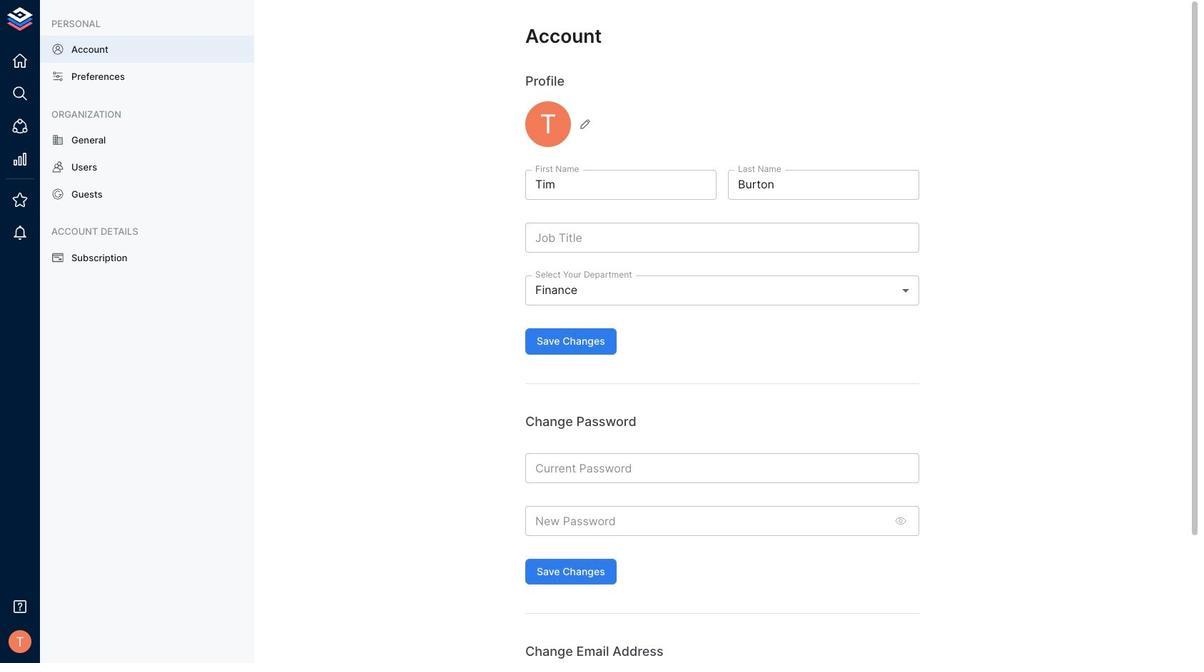 Task type: vqa. For each thing, say whether or not it's contained in the screenshot.
Partnership Marketing Plan at the left of the page
no



Task type: describe. For each thing, give the bounding box(es) containing it.
2 password password field from the top
[[526, 506, 887, 536]]

Doe text field
[[728, 170, 920, 200]]

John text field
[[526, 170, 717, 200]]



Task type: locate. For each thing, give the bounding box(es) containing it.
1 vertical spatial password password field
[[526, 506, 887, 536]]

Password password field
[[526, 453, 920, 483], [526, 506, 887, 536]]

0 vertical spatial password password field
[[526, 453, 920, 483]]

CEO text field
[[526, 223, 920, 253]]

1 password password field from the top
[[526, 453, 920, 483]]

  field
[[526, 276, 920, 306]]



